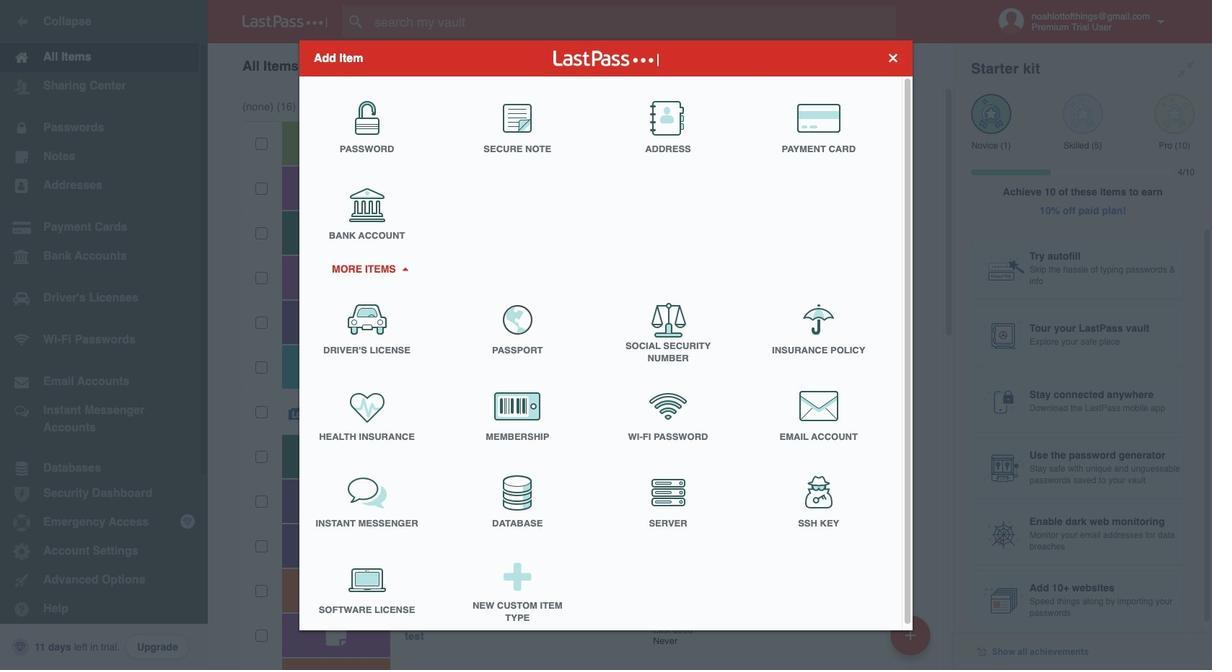 Task type: vqa. For each thing, say whether or not it's contained in the screenshot.
New item element
no



Task type: describe. For each thing, give the bounding box(es) containing it.
Search search field
[[342, 6, 919, 38]]

lastpass image
[[243, 15, 328, 28]]



Task type: locate. For each thing, give the bounding box(es) containing it.
search my vault text field
[[342, 6, 919, 38]]

dialog
[[300, 40, 913, 635]]

new item image
[[906, 631, 916, 641]]

main navigation navigation
[[0, 0, 208, 671]]

caret right image
[[400, 267, 410, 271]]

vault options navigation
[[208, 43, 954, 87]]

new item navigation
[[886, 611, 940, 671]]



